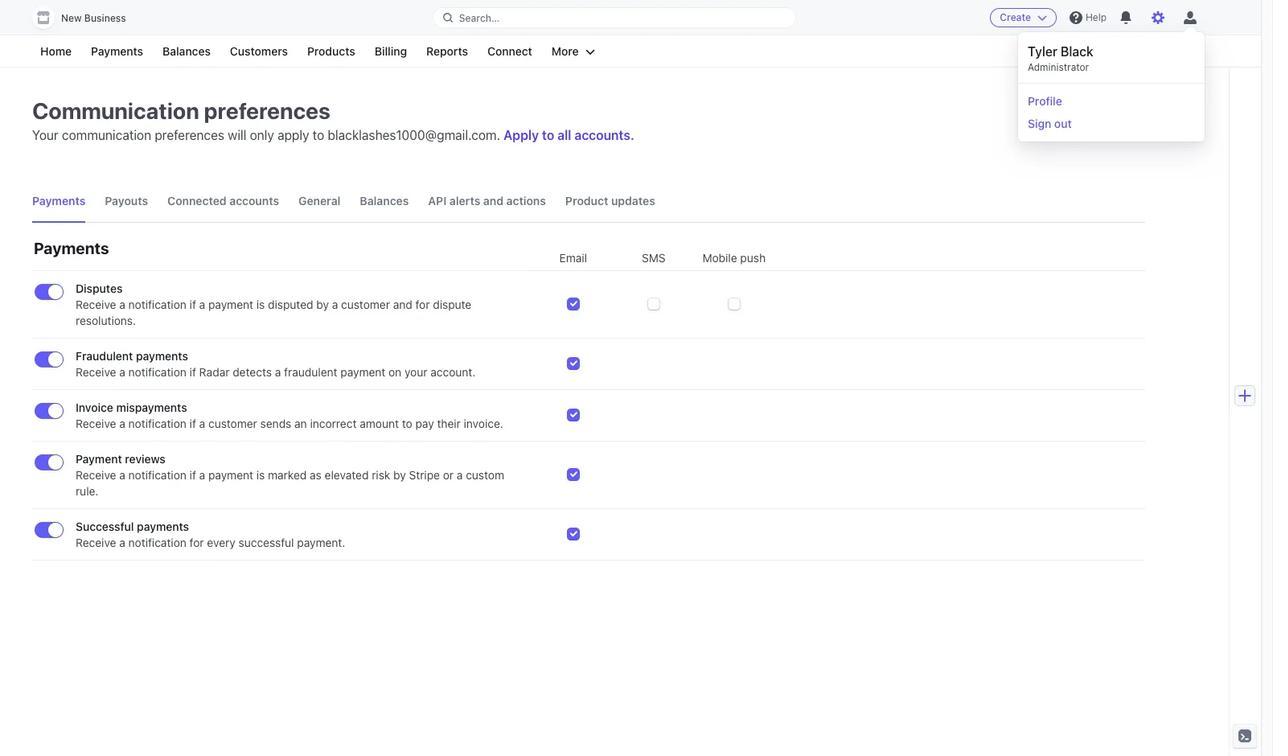 Task type: describe. For each thing, give the bounding box(es) containing it.
if for payments
[[190, 365, 196, 379]]

create button
[[991, 8, 1057, 27]]

marked
[[268, 468, 307, 482]]

sign out button
[[1022, 113, 1202, 135]]

successful
[[76, 520, 134, 533]]

a down radar
[[199, 417, 205, 430]]

api alerts and actions
[[428, 194, 546, 208]]

payments for communication preferences
[[32, 194, 86, 208]]

home link
[[32, 42, 80, 61]]

communication
[[32, 97, 199, 124]]

dispute
[[433, 298, 472, 311]]

search…
[[459, 12, 500, 24]]

your
[[32, 128, 59, 142]]

communication
[[62, 128, 151, 142]]

payments link
[[83, 42, 151, 61]]

payouts
[[105, 194, 148, 208]]

email
[[560, 251, 587, 265]]

alerts
[[450, 194, 481, 208]]

a up radar
[[199, 298, 205, 311]]

sms
[[642, 251, 666, 265]]

if inside disputes receive a notification if a payment is disputed by a customer and for dispute resolutions.
[[190, 298, 196, 311]]

0 vertical spatial preferences
[[204, 97, 331, 124]]

apply
[[504, 128, 539, 142]]

billing link
[[367, 42, 415, 61]]

Search… text field
[[433, 8, 796, 28]]

connected
[[167, 194, 227, 208]]

new business button
[[32, 6, 142, 29]]

notification for payment reviews
[[128, 468, 187, 482]]

help button
[[1064, 5, 1114, 31]]

invoice mispayments receive a notification if a customer sends an incorrect amount to pay their invoice.
[[76, 401, 504, 430]]

products link
[[299, 42, 363, 61]]

sign
[[1028, 117, 1052, 130]]

notifications image
[[1120, 11, 1133, 24]]

connect
[[488, 44, 533, 58]]

new
[[61, 12, 82, 24]]

more
[[552, 44, 579, 58]]

actions
[[507, 194, 546, 208]]

customers
[[230, 44, 288, 58]]

mispayments
[[116, 401, 187, 414]]

or
[[443, 468, 454, 482]]

every
[[207, 536, 236, 550]]

detects
[[233, 365, 272, 379]]

profile link
[[1022, 90, 1202, 113]]

an
[[295, 417, 307, 430]]

is inside disputes receive a notification if a payment is disputed by a customer and for dispute resolutions.
[[257, 298, 265, 311]]

custom
[[466, 468, 504, 482]]

connected accounts
[[167, 194, 279, 208]]

help
[[1086, 11, 1107, 23]]

and inside disputes receive a notification if a payment is disputed by a customer and for dispute resolutions.
[[393, 298, 413, 311]]

updates
[[611, 194, 656, 208]]

pay
[[416, 417, 434, 430]]

accounts.
[[575, 128, 635, 142]]

new business
[[61, 12, 126, 24]]

0 vertical spatial payments
[[91, 44, 143, 58]]

push
[[741, 251, 766, 265]]

payment inside disputes receive a notification if a payment is disputed by a customer and for dispute resolutions.
[[208, 298, 253, 311]]

customer inside invoice mispayments receive a notification if a customer sends an incorrect amount to pay their invoice.
[[208, 417, 257, 430]]

tab list containing payments
[[32, 180, 1146, 223]]

business
[[84, 12, 126, 24]]

mobile push
[[703, 251, 766, 265]]

2 horizontal spatial to
[[542, 128, 555, 142]]

notification for invoice mispayments
[[128, 417, 187, 430]]

fraudulent
[[284, 365, 338, 379]]

api
[[428, 194, 447, 208]]

reports link
[[418, 42, 476, 61]]

fraudulent
[[76, 349, 133, 363]]

invoice
[[76, 401, 113, 414]]

payments for fraudulent payments
[[136, 349, 188, 363]]

your
[[405, 365, 428, 379]]

accounts
[[230, 194, 279, 208]]

only
[[250, 128, 274, 142]]

balances link
[[155, 42, 219, 61]]

a inside successful payments receive a notification for every successful payment.
[[119, 536, 125, 550]]

for inside successful payments receive a notification for every successful payment.
[[190, 536, 204, 550]]

receive for successful
[[76, 536, 116, 550]]

radar
[[199, 365, 230, 379]]

reviews
[[125, 452, 166, 466]]

0 horizontal spatial balances
[[163, 44, 211, 58]]

black
[[1061, 44, 1094, 59]]

payment
[[76, 452, 122, 466]]

payment inside fraudulent payments receive a notification if radar detects a fraudulent payment on your account.
[[341, 365, 386, 379]]

billing
[[375, 44, 407, 58]]

payment inside 'payment reviews receive a notification if a payment is marked as elevated risk by stripe or a custom rule.'
[[208, 468, 253, 482]]

a right disputed
[[332, 298, 338, 311]]

a right the or
[[457, 468, 463, 482]]



Task type: locate. For each thing, give the bounding box(es) containing it.
by right risk in the left bottom of the page
[[394, 468, 406, 482]]

1 vertical spatial and
[[393, 298, 413, 311]]

a up successful payments receive a notification for every successful payment.
[[199, 468, 205, 482]]

2 vertical spatial payment
[[208, 468, 253, 482]]

is left disputed
[[257, 298, 265, 311]]

notification up mispayments
[[128, 365, 187, 379]]

stripe
[[409, 468, 440, 482]]

out
[[1055, 117, 1072, 130]]

a right detects
[[275, 365, 281, 379]]

to
[[313, 128, 324, 142], [542, 128, 555, 142], [402, 417, 413, 430]]

customer inside disputes receive a notification if a payment is disputed by a customer and for dispute resolutions.
[[341, 298, 390, 311]]

0 vertical spatial and
[[483, 194, 504, 208]]

mobile
[[703, 251, 738, 265]]

3 if from the top
[[190, 417, 196, 430]]

3 notification from the top
[[128, 417, 187, 430]]

payments for successful payments
[[137, 520, 189, 533]]

1 horizontal spatial to
[[402, 417, 413, 430]]

4 receive from the top
[[76, 468, 116, 482]]

payments down your
[[32, 194, 86, 208]]

preferences up only
[[204, 97, 331, 124]]

developers
[[1038, 44, 1098, 58]]

products
[[307, 44, 355, 58]]

by right disputed
[[316, 298, 329, 311]]

account.
[[431, 365, 476, 379]]

fraudulent payments receive a notification if radar detects a fraudulent payment on your account.
[[76, 349, 476, 379]]

for left dispute
[[416, 298, 430, 311]]

1 if from the top
[[190, 298, 196, 311]]

profile
[[1028, 94, 1063, 108]]

balances left the api
[[360, 194, 409, 208]]

payments inside successful payments receive a notification for every successful payment.
[[137, 520, 189, 533]]

5 notification from the top
[[128, 536, 187, 550]]

0 vertical spatial payment
[[208, 298, 253, 311]]

administrator
[[1028, 61, 1090, 73]]

disputes
[[76, 282, 123, 295]]

receive for fraudulent
[[76, 365, 116, 379]]

if inside invoice mispayments receive a notification if a customer sends an incorrect amount to pay their invoice.
[[190, 417, 196, 430]]

notification down successful
[[128, 536, 187, 550]]

developers link
[[1030, 42, 1106, 61]]

payments up mispayments
[[136, 349, 188, 363]]

preferences
[[204, 97, 331, 124], [155, 128, 224, 142]]

tab list
[[32, 180, 1146, 223]]

1 horizontal spatial balances
[[360, 194, 409, 208]]

sign out
[[1028, 117, 1072, 130]]

blacklashes1000@gmail.com.
[[328, 128, 500, 142]]

notification up resolutions.
[[128, 298, 187, 311]]

receive down payment
[[76, 468, 116, 482]]

payments down business
[[91, 44, 143, 58]]

1 vertical spatial balances
[[360, 194, 409, 208]]

for
[[416, 298, 430, 311], [190, 536, 204, 550]]

a down successful
[[119, 536, 125, 550]]

customer left sends
[[208, 417, 257, 430]]

payments inside tab list
[[32, 194, 86, 208]]

notification inside 'payment reviews receive a notification if a payment is marked as elevated risk by stripe or a custom rule.'
[[128, 468, 187, 482]]

4 notification from the top
[[128, 468, 187, 482]]

0 vertical spatial by
[[316, 298, 329, 311]]

reports
[[426, 44, 468, 58]]

a up resolutions.
[[119, 298, 125, 311]]

home
[[40, 44, 72, 58]]

notification inside invoice mispayments receive a notification if a customer sends an incorrect amount to pay their invoice.
[[128, 417, 187, 430]]

more button
[[544, 42, 603, 61]]

is inside 'payment reviews receive a notification if a payment is marked as elevated risk by stripe or a custom rule.'
[[257, 468, 265, 482]]

tyler black administrator
[[1028, 44, 1094, 73]]

their
[[437, 417, 461, 430]]

payments inside fraudulent payments receive a notification if radar detects a fraudulent payment on your account.
[[136, 349, 188, 363]]

and
[[483, 194, 504, 208], [393, 298, 413, 311]]

1 horizontal spatial by
[[394, 468, 406, 482]]

apply
[[278, 128, 309, 142]]

a down reviews
[[119, 468, 125, 482]]

receive inside disputes receive a notification if a payment is disputed by a customer and for dispute resolutions.
[[76, 298, 116, 311]]

1 horizontal spatial for
[[416, 298, 430, 311]]

risk
[[372, 468, 390, 482]]

0 vertical spatial is
[[257, 298, 265, 311]]

if inside 'payment reviews receive a notification if a payment is marked as elevated risk by stripe or a custom rule.'
[[190, 468, 196, 482]]

0 vertical spatial customer
[[341, 298, 390, 311]]

0 vertical spatial for
[[416, 298, 430, 311]]

1 vertical spatial payment
[[341, 365, 386, 379]]

receive for payment
[[76, 468, 116, 482]]

1 horizontal spatial and
[[483, 194, 504, 208]]

1 vertical spatial preferences
[[155, 128, 224, 142]]

0 horizontal spatial to
[[313, 128, 324, 142]]

elevated
[[325, 468, 369, 482]]

resolutions.
[[76, 314, 136, 327]]

0 horizontal spatial by
[[316, 298, 329, 311]]

by inside disputes receive a notification if a payment is disputed by a customer and for dispute resolutions.
[[316, 298, 329, 311]]

for left the every
[[190, 536, 204, 550]]

1 is from the top
[[257, 298, 265, 311]]

create
[[1000, 11, 1031, 23]]

1 vertical spatial for
[[190, 536, 204, 550]]

to left all
[[542, 128, 555, 142]]

notification inside successful payments receive a notification for every successful payment.
[[128, 536, 187, 550]]

payments right successful
[[137, 520, 189, 533]]

customer up on
[[341, 298, 390, 311]]

a down mispayments
[[119, 417, 125, 430]]

1 receive from the top
[[76, 298, 116, 311]]

if for reviews
[[190, 468, 196, 482]]

as
[[310, 468, 322, 482]]

communication preferences your communication preferences will only apply to blacklashes1000@gmail.com. apply to all accounts.
[[32, 97, 635, 142]]

2 vertical spatial payments
[[34, 239, 109, 257]]

payment
[[208, 298, 253, 311], [341, 365, 386, 379], [208, 468, 253, 482]]

receive inside invoice mispayments receive a notification if a customer sends an incorrect amount to pay their invoice.
[[76, 417, 116, 430]]

2 if from the top
[[190, 365, 196, 379]]

payments up disputes
[[34, 239, 109, 257]]

0 horizontal spatial for
[[190, 536, 204, 550]]

amount
[[360, 417, 399, 430]]

customer
[[341, 298, 390, 311], [208, 417, 257, 430]]

payment.
[[297, 536, 345, 550]]

product
[[566, 194, 609, 208]]

disputes receive a notification if a payment is disputed by a customer and for dispute resolutions.
[[76, 282, 472, 327]]

0 vertical spatial balances
[[163, 44, 211, 58]]

notification inside disputes receive a notification if a payment is disputed by a customer and for dispute resolutions.
[[128, 298, 187, 311]]

2 is from the top
[[257, 468, 265, 482]]

connect link
[[479, 42, 541, 61]]

and left dispute
[[393, 298, 413, 311]]

1 notification from the top
[[128, 298, 187, 311]]

payments
[[136, 349, 188, 363], [137, 520, 189, 533]]

if for mispayments
[[190, 417, 196, 430]]

notification for successful payments
[[128, 536, 187, 550]]

and inside tab list
[[483, 194, 504, 208]]

0 horizontal spatial customer
[[208, 417, 257, 430]]

for inside disputes receive a notification if a payment is disputed by a customer and for dispute resolutions.
[[416, 298, 430, 311]]

payment left disputed
[[208, 298, 253, 311]]

by
[[316, 298, 329, 311], [394, 468, 406, 482]]

1 vertical spatial customer
[[208, 417, 257, 430]]

payment left marked
[[208, 468, 253, 482]]

tyler
[[1028, 44, 1058, 59]]

on
[[389, 365, 402, 379]]

0 vertical spatial payments
[[136, 349, 188, 363]]

by inside 'payment reviews receive a notification if a payment is marked as elevated risk by stripe or a custom rule.'
[[394, 468, 406, 482]]

to inside invoice mispayments receive a notification if a customer sends an incorrect amount to pay their invoice.
[[402, 417, 413, 430]]

receive down "fraudulent"
[[76, 365, 116, 379]]

0 horizontal spatial and
[[393, 298, 413, 311]]

invoice.
[[464, 417, 504, 430]]

and right the alerts
[[483, 194, 504, 208]]

1 vertical spatial is
[[257, 468, 265, 482]]

payments
[[91, 44, 143, 58], [32, 194, 86, 208], [34, 239, 109, 257]]

receive inside fraudulent payments receive a notification if radar detects a fraudulent payment on your account.
[[76, 365, 116, 379]]

apply to all accounts. button
[[504, 128, 635, 142]]

notification down mispayments
[[128, 417, 187, 430]]

general
[[299, 194, 341, 208]]

2 notification from the top
[[128, 365, 187, 379]]

receive down the "invoice"
[[76, 417, 116, 430]]

customers link
[[222, 42, 296, 61]]

product updates
[[566, 194, 656, 208]]

2 receive from the top
[[76, 365, 116, 379]]

receive down disputes
[[76, 298, 116, 311]]

preferences left 'will'
[[155, 128, 224, 142]]

a
[[119, 298, 125, 311], [199, 298, 205, 311], [332, 298, 338, 311], [119, 365, 125, 379], [275, 365, 281, 379], [119, 417, 125, 430], [199, 417, 205, 430], [119, 468, 125, 482], [199, 468, 205, 482], [457, 468, 463, 482], [119, 536, 125, 550]]

receive for invoice
[[76, 417, 116, 430]]

receive inside 'payment reviews receive a notification if a payment is marked as elevated risk by stripe or a custom rule.'
[[76, 468, 116, 482]]

disputed
[[268, 298, 313, 311]]

4 if from the top
[[190, 468, 196, 482]]

payment left on
[[341, 365, 386, 379]]

all
[[558, 128, 572, 142]]

to left pay
[[402, 417, 413, 430]]

sends
[[260, 417, 292, 430]]

1 horizontal spatial customer
[[341, 298, 390, 311]]

1 vertical spatial payments
[[137, 520, 189, 533]]

1 vertical spatial by
[[394, 468, 406, 482]]

is left marked
[[257, 468, 265, 482]]

notification down reviews
[[128, 468, 187, 482]]

payments for payments
[[34, 239, 109, 257]]

will
[[228, 128, 247, 142]]

successful
[[239, 536, 294, 550]]

rule.
[[76, 484, 99, 498]]

to right apply
[[313, 128, 324, 142]]

1 vertical spatial payments
[[32, 194, 86, 208]]

balances
[[163, 44, 211, 58], [360, 194, 409, 208]]

if
[[190, 298, 196, 311], [190, 365, 196, 379], [190, 417, 196, 430], [190, 468, 196, 482]]

balances right payments link
[[163, 44, 211, 58]]

5 receive from the top
[[76, 536, 116, 550]]

receive down successful
[[76, 536, 116, 550]]

notification inside fraudulent payments receive a notification if radar detects a fraudulent payment on your account.
[[128, 365, 187, 379]]

if inside fraudulent payments receive a notification if radar detects a fraudulent payment on your account.
[[190, 365, 196, 379]]

3 receive from the top
[[76, 417, 116, 430]]

successful payments receive a notification for every successful payment.
[[76, 520, 345, 550]]

receive inside successful payments receive a notification for every successful payment.
[[76, 536, 116, 550]]

incorrect
[[310, 417, 357, 430]]

notification for fraudulent payments
[[128, 365, 187, 379]]

a down "fraudulent"
[[119, 365, 125, 379]]

Search… search field
[[433, 8, 796, 28]]

receive
[[76, 298, 116, 311], [76, 365, 116, 379], [76, 417, 116, 430], [76, 468, 116, 482], [76, 536, 116, 550]]

notification
[[128, 298, 187, 311], [128, 365, 187, 379], [128, 417, 187, 430], [128, 468, 187, 482], [128, 536, 187, 550]]



Task type: vqa. For each thing, say whether or not it's contained in the screenshot.
Edit pins image
no



